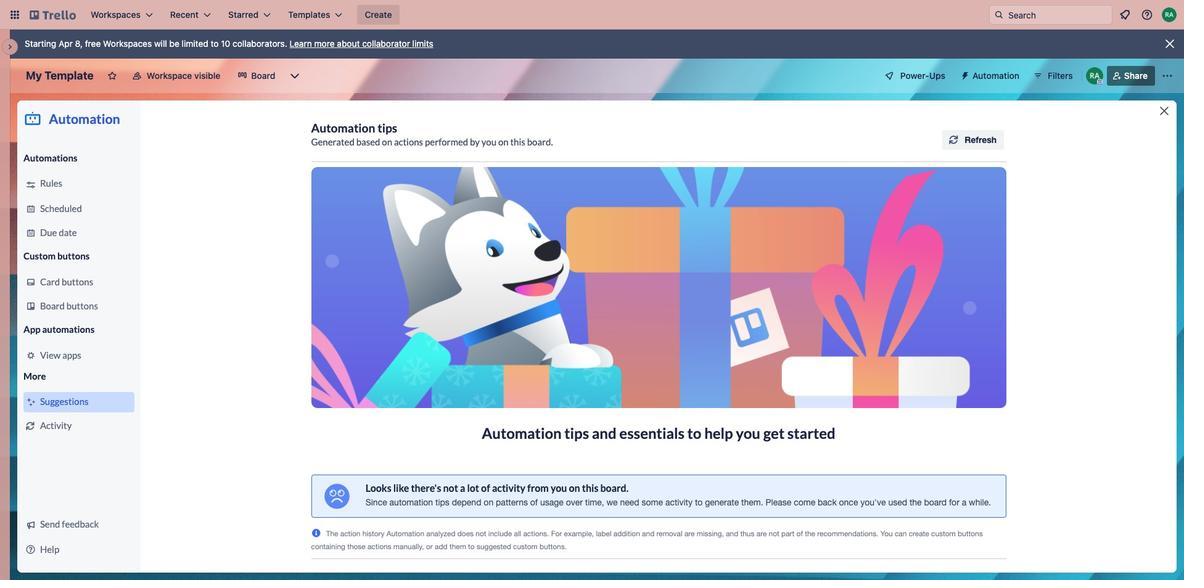 Task type: vqa. For each thing, say whether or not it's contained in the screenshot.
This member is an admin of this board. image
yes



Task type: locate. For each thing, give the bounding box(es) containing it.
recent button
[[163, 5, 218, 25]]

workspaces up free at the top
[[91, 9, 141, 20]]

starting apr 8, free workspaces will be limited to 10 collaborators. learn more about collaborator limits
[[25, 38, 434, 49]]

limits
[[413, 38, 434, 49]]

workspace visible button
[[125, 66, 228, 86]]

collaborator
[[362, 38, 410, 49]]

limited
[[182, 38, 208, 49]]

learn
[[290, 38, 312, 49]]

to
[[211, 38, 219, 49]]

workspaces down workspaces popup button
[[103, 38, 152, 49]]

customize views image
[[289, 70, 301, 82]]

filters button
[[1030, 66, 1077, 86]]

open information menu image
[[1141, 9, 1154, 21]]

workspaces button
[[83, 5, 160, 25]]

show menu image
[[1162, 70, 1174, 82]]

share button
[[1107, 66, 1156, 86]]

filters
[[1048, 70, 1073, 81]]

8,
[[75, 38, 83, 49]]

free
[[85, 38, 101, 49]]

1 vertical spatial workspaces
[[103, 38, 152, 49]]

0 vertical spatial workspaces
[[91, 9, 141, 20]]

workspace
[[147, 70, 192, 81]]

starting
[[25, 38, 56, 49]]

share
[[1125, 70, 1148, 81]]

workspaces
[[91, 9, 141, 20], [103, 38, 152, 49]]

workspaces inside popup button
[[91, 9, 141, 20]]

template
[[45, 69, 94, 82]]

power-
[[901, 70, 930, 81]]

create
[[365, 9, 392, 20]]

sm image
[[956, 66, 973, 83]]

ups
[[930, 70, 946, 81]]



Task type: describe. For each thing, give the bounding box(es) containing it.
templates
[[288, 9, 330, 20]]

power-ups button
[[876, 66, 953, 86]]

collaborators.
[[233, 38, 287, 49]]

about
[[337, 38, 360, 49]]

back to home image
[[30, 5, 76, 25]]

be
[[169, 38, 179, 49]]

more
[[314, 38, 335, 49]]

starred button
[[221, 5, 278, 25]]

my
[[26, 69, 42, 82]]

10
[[221, 38, 230, 49]]

automation button
[[956, 66, 1027, 86]]

create button
[[358, 5, 399, 25]]

starred
[[228, 9, 259, 20]]

power-ups
[[901, 70, 946, 81]]

board
[[251, 70, 275, 81]]

my template
[[26, 69, 94, 82]]

this member is an admin of this board. image
[[1097, 79, 1103, 85]]

search image
[[995, 10, 1004, 20]]

automation
[[973, 70, 1020, 81]]

learn more about collaborator limits link
[[290, 38, 434, 49]]

apr
[[59, 38, 73, 49]]

ruby anderson (rubyanderson7) image
[[1086, 67, 1104, 85]]

primary element
[[0, 0, 1185, 30]]

recent
[[170, 9, 199, 20]]

will
[[154, 38, 167, 49]]

workspace visible
[[147, 70, 220, 81]]

Board name text field
[[20, 66, 100, 86]]

star or unstar board image
[[107, 71, 117, 81]]

board link
[[230, 66, 283, 86]]

visible
[[194, 70, 220, 81]]

Search field
[[1004, 6, 1112, 24]]

ruby anderson (rubyanderson7) image
[[1162, 7, 1177, 22]]

templates button
[[281, 5, 350, 25]]

0 notifications image
[[1118, 7, 1133, 22]]



